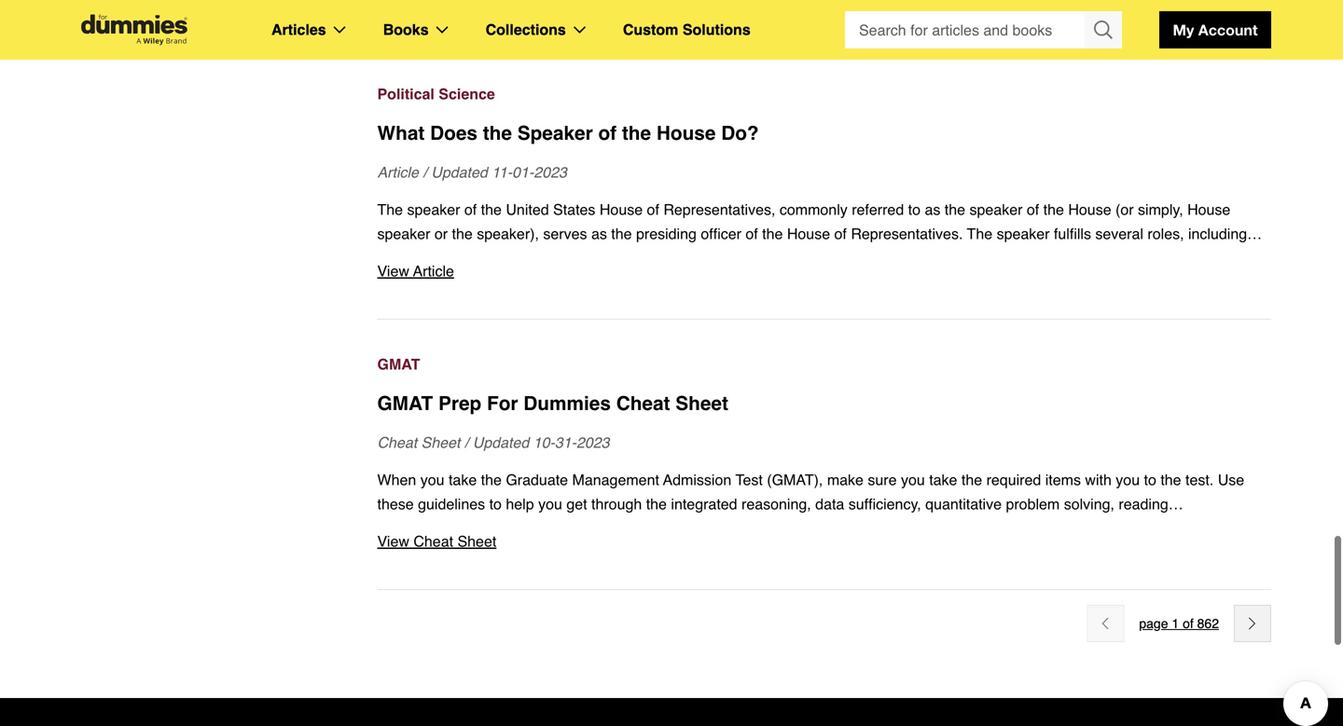 Task type: vqa. For each thing, say whether or not it's contained in the screenshot.
of
yes



Task type: locate. For each thing, give the bounding box(es) containing it.
0 horizontal spatial to
[[489, 496, 502, 513]]

of inside 'page 1 of 862' button
[[1183, 617, 1194, 632]]

sure
[[868, 472, 897, 489]]

1 as from the left
[[720, 520, 736, 537]]

political science
[[377, 85, 495, 102]]

2023 down speaker
[[534, 164, 567, 181]]

0 vertical spatial 2023
[[534, 164, 567, 181]]

take
[[449, 472, 477, 489], [930, 472, 958, 489]]

what does the speaker of the house do? link
[[377, 119, 1272, 147]]

0 vertical spatial cheat
[[616, 393, 670, 415]]

view cheat sheet
[[377, 533, 497, 550]]

2 reasoning from the left
[[1179, 520, 1245, 537]]

sheet
[[676, 393, 729, 415], [421, 434, 460, 451], [458, 533, 497, 550]]

of right '1'
[[1183, 617, 1194, 632]]

as right "—"
[[720, 520, 736, 537]]

1 horizontal spatial of
[[1183, 617, 1194, 632]]

2023 up management
[[577, 434, 610, 451]]

custom
[[623, 21, 679, 38]]

updated down for
[[473, 434, 529, 451]]

sufficiency,
[[849, 496, 922, 513]]

article / updated 11-01-2023
[[377, 164, 567, 181]]

sheet up "admission" on the bottom
[[676, 393, 729, 415]]

use
[[1218, 472, 1245, 489]]

31-
[[555, 434, 577, 451]]

problem
[[1006, 496, 1060, 513]]

you
[[421, 472, 445, 489], [901, 472, 925, 489], [1116, 472, 1140, 489], [538, 496, 563, 513]]

/ down what
[[423, 164, 427, 181]]

0 vertical spatial updated
[[431, 164, 488, 181]]

1 horizontal spatial integrated
[[1109, 520, 1175, 537]]

article inside view article link
[[413, 263, 454, 280]]

1 vertical spatial article
[[413, 263, 454, 280]]

1 vertical spatial updated
[[473, 434, 529, 451]]

what does the speaker of the house do?
[[377, 122, 759, 144]]

1 reasoning from the left
[[563, 520, 629, 537]]

as left the for at the right of page
[[770, 520, 786, 537]]

and down help
[[488, 520, 513, 537]]

0 horizontal spatial as
[[720, 520, 736, 537]]

take up the "quantitative"
[[930, 472, 958, 489]]

page
[[1140, 617, 1169, 632]]

well
[[740, 520, 766, 537]]

group
[[845, 11, 1123, 49]]

0 vertical spatial view
[[377, 263, 410, 280]]

updated down "does"
[[431, 164, 488, 181]]

open collections list image
[[574, 26, 586, 34]]

1 vertical spatial sheet
[[421, 434, 460, 451]]

1 horizontal spatial to
[[1144, 472, 1157, 489]]

2 gmat from the top
[[377, 393, 433, 415]]

essay
[[958, 520, 997, 537]]

sheet down prep
[[421, 434, 460, 451]]

comprehension,
[[377, 520, 484, 537]]

1 horizontal spatial /
[[465, 434, 469, 451]]

0 horizontal spatial integrated
[[671, 496, 738, 513]]

close this dialog image
[[1316, 651, 1334, 670]]

/ down prep
[[465, 434, 469, 451]]

to up reading
[[1144, 472, 1157, 489]]

view inside 'link'
[[377, 533, 410, 550]]

sheet down 'guidelines'
[[458, 533, 497, 550]]

the down cheat sheet / updated 10-31-2023 on the left of page
[[481, 472, 502, 489]]

0 vertical spatial to
[[1144, 472, 1157, 489]]

0 horizontal spatial reasoning
[[563, 520, 629, 537]]

0 horizontal spatial /
[[423, 164, 427, 181]]

test
[[736, 472, 763, 489]]

updated
[[431, 164, 488, 181], [473, 434, 529, 451]]

view for what does the speaker of the house do?
[[377, 263, 410, 280]]

1 horizontal spatial as
[[770, 520, 786, 537]]

gmat for gmat prep for dummies cheat sheet
[[377, 393, 433, 415]]

integrated up "—"
[[671, 496, 738, 513]]

gmat prep for dummies cheat sheet
[[377, 393, 729, 415]]

reasoning
[[563, 520, 629, 537], [1179, 520, 1245, 537]]

0 horizontal spatial of
[[599, 122, 617, 144]]

1 horizontal spatial take
[[930, 472, 958, 489]]

2 take from the left
[[930, 472, 958, 489]]

gmat
[[377, 356, 420, 373], [377, 393, 433, 415]]

to
[[1144, 472, 1157, 489], [489, 496, 502, 513]]

cheat right dummies
[[616, 393, 670, 415]]

cheat
[[616, 393, 670, 415], [377, 434, 417, 451], [414, 533, 454, 550]]

cheat sheet / updated 10-31-2023
[[377, 434, 610, 451]]

—
[[701, 520, 716, 537]]

1 vertical spatial gmat
[[377, 393, 433, 415]]

article
[[377, 164, 419, 181], [413, 263, 454, 280]]

cheat down 'guidelines'
[[414, 533, 454, 550]]

management
[[572, 472, 660, 489]]

integrated down reading
[[1109, 520, 1175, 537]]

through
[[592, 496, 642, 513]]

items
[[1046, 472, 1081, 489]]

view for gmat prep for dummies cheat sheet
[[377, 533, 410, 550]]

1 vertical spatial view
[[377, 533, 410, 550]]

take up 'guidelines'
[[449, 472, 477, 489]]

0 horizontal spatial and
[[488, 520, 513, 537]]

1 vertical spatial of
[[1183, 617, 1194, 632]]

analytical
[[892, 520, 954, 537]]

1
[[1172, 617, 1180, 632]]

2 view from the top
[[377, 533, 410, 550]]

the
[[483, 122, 512, 144], [622, 122, 651, 144], [481, 472, 502, 489], [962, 472, 983, 489], [1161, 472, 1182, 489], [646, 496, 667, 513]]

of
[[599, 122, 617, 144], [1183, 617, 1194, 632]]

conquering
[[1031, 520, 1104, 537]]

when
[[377, 472, 416, 489]]

the up questions
[[646, 496, 667, 513]]

your
[[859, 520, 888, 537]]

cheat up when
[[377, 434, 417, 451]]

reasoning down get
[[563, 520, 629, 537]]

1 vertical spatial 2023
[[577, 434, 610, 451]]

prep
[[439, 393, 482, 415]]

you right sure
[[901, 472, 925, 489]]

0 horizontal spatial take
[[449, 472, 477, 489]]

1 and from the left
[[488, 520, 513, 537]]

reasoning down test.
[[1179, 520, 1245, 537]]

do?
[[721, 122, 759, 144]]

862
[[1198, 617, 1220, 632]]

/
[[423, 164, 427, 181], [465, 434, 469, 451]]

11-
[[492, 164, 512, 181]]

gmat for gmat
[[377, 356, 420, 373]]

view article
[[377, 263, 454, 280]]

logo image
[[72, 14, 197, 45]]

2 and from the left
[[1001, 520, 1026, 537]]

of right speaker
[[599, 122, 617, 144]]

sheet inside 'link'
[[458, 533, 497, 550]]

2 vertical spatial sheet
[[458, 533, 497, 550]]

with
[[1086, 472, 1112, 489]]

0 vertical spatial gmat
[[377, 356, 420, 373]]

1 gmat from the top
[[377, 356, 420, 373]]

you up reading
[[1116, 472, 1140, 489]]

0 vertical spatial of
[[599, 122, 617, 144]]

2023
[[534, 164, 567, 181], [577, 434, 610, 451]]

and
[[488, 520, 513, 537], [1001, 520, 1026, 537]]

and down problem
[[1001, 520, 1026, 537]]

critical
[[517, 520, 559, 537]]

integrated
[[671, 496, 738, 513], [1109, 520, 1175, 537]]

view
[[377, 263, 410, 280], [377, 533, 410, 550]]

2 as from the left
[[770, 520, 786, 537]]

1 horizontal spatial reasoning
[[1179, 520, 1245, 537]]

gmat prep for dummies cheat sheet link
[[377, 390, 1272, 418]]

house
[[657, 122, 716, 144]]

graduate
[[506, 472, 568, 489]]

1 horizontal spatial and
[[1001, 520, 1026, 537]]

to left help
[[489, 496, 502, 513]]

my account link
[[1160, 11, 1272, 49]]

1 view from the top
[[377, 263, 410, 280]]

for
[[487, 393, 518, 415]]

reasoning,
[[742, 496, 812, 513]]

as
[[720, 520, 736, 537], [770, 520, 786, 537]]

1 vertical spatial cheat
[[377, 434, 417, 451]]

2 vertical spatial cheat
[[414, 533, 454, 550]]



Task type: describe. For each thing, give the bounding box(es) containing it.
cheat inside view cheat sheet 'link'
[[414, 533, 454, 550]]

page 1 of 862 button
[[1140, 613, 1220, 635]]

the up the "quantitative"
[[962, 472, 983, 489]]

(gmat),
[[767, 472, 823, 489]]

required
[[987, 472, 1042, 489]]

articles
[[272, 21, 326, 38]]

0 vertical spatial article
[[377, 164, 419, 181]]

solutions
[[683, 21, 751, 38]]

solving,
[[1064, 496, 1115, 513]]

what
[[377, 122, 425, 144]]

dummies
[[524, 393, 611, 415]]

my account
[[1173, 21, 1258, 39]]

help
[[506, 496, 534, 513]]

guidelines
[[418, 496, 485, 513]]

01-
[[512, 164, 534, 181]]

writing
[[811, 520, 855, 537]]

admission
[[663, 472, 732, 489]]

of inside what does the speaker of the house do? link
[[599, 122, 617, 144]]

political
[[377, 85, 435, 102]]

my
[[1173, 21, 1195, 39]]

10-
[[533, 434, 555, 451]]

science
[[439, 85, 495, 102]]

questions
[[633, 520, 697, 537]]

1 horizontal spatial 2023
[[577, 434, 610, 451]]

these
[[377, 496, 414, 513]]

get
[[567, 496, 587, 513]]

1 take from the left
[[449, 472, 477, 489]]

books
[[383, 21, 429, 38]]

the left house
[[622, 122, 651, 144]]

custom solutions link
[[623, 18, 751, 42]]

data
[[816, 496, 845, 513]]

when you take the graduate management admission test (gmat), make sure you take the required items with you to the test. use these guidelines to help you get through the integrated reasoning, data sufficiency, quantitative problem solving, reading comprehension, and critical reasoning questions — as well as for writing your analytical essay and conquering integrated reasoning questions.
[[377, 472, 1245, 562]]

1 vertical spatial integrated
[[1109, 520, 1175, 537]]

for
[[790, 520, 807, 537]]

speaker
[[518, 122, 593, 144]]

0 vertical spatial sheet
[[676, 393, 729, 415]]

the left test.
[[1161, 472, 1182, 489]]

0 horizontal spatial 2023
[[534, 164, 567, 181]]

account
[[1199, 21, 1258, 39]]

test.
[[1186, 472, 1214, 489]]

make
[[827, 472, 864, 489]]

does
[[430, 122, 478, 144]]

political science link
[[377, 82, 1272, 106]]

Search for articles and books text field
[[845, 11, 1087, 49]]

you up 'guidelines'
[[421, 472, 445, 489]]

questions.
[[377, 544, 445, 562]]

cheat inside gmat prep for dummies cheat sheet link
[[616, 393, 670, 415]]

open article categories image
[[334, 26, 346, 34]]

view cheat sheet link
[[377, 530, 1272, 554]]

0 vertical spatial integrated
[[671, 496, 738, 513]]

1 vertical spatial to
[[489, 496, 502, 513]]

quantitative
[[926, 496, 1002, 513]]

0 vertical spatial /
[[423, 164, 427, 181]]

collections
[[486, 21, 566, 38]]

view article link
[[377, 259, 1272, 284]]

you left get
[[538, 496, 563, 513]]

1 vertical spatial /
[[465, 434, 469, 451]]

gmat link
[[377, 353, 1272, 377]]

the up 11-
[[483, 122, 512, 144]]

page 1 of 862
[[1140, 617, 1220, 632]]

open book categories image
[[436, 26, 448, 34]]

reading
[[1119, 496, 1169, 513]]

custom solutions
[[623, 21, 751, 38]]



